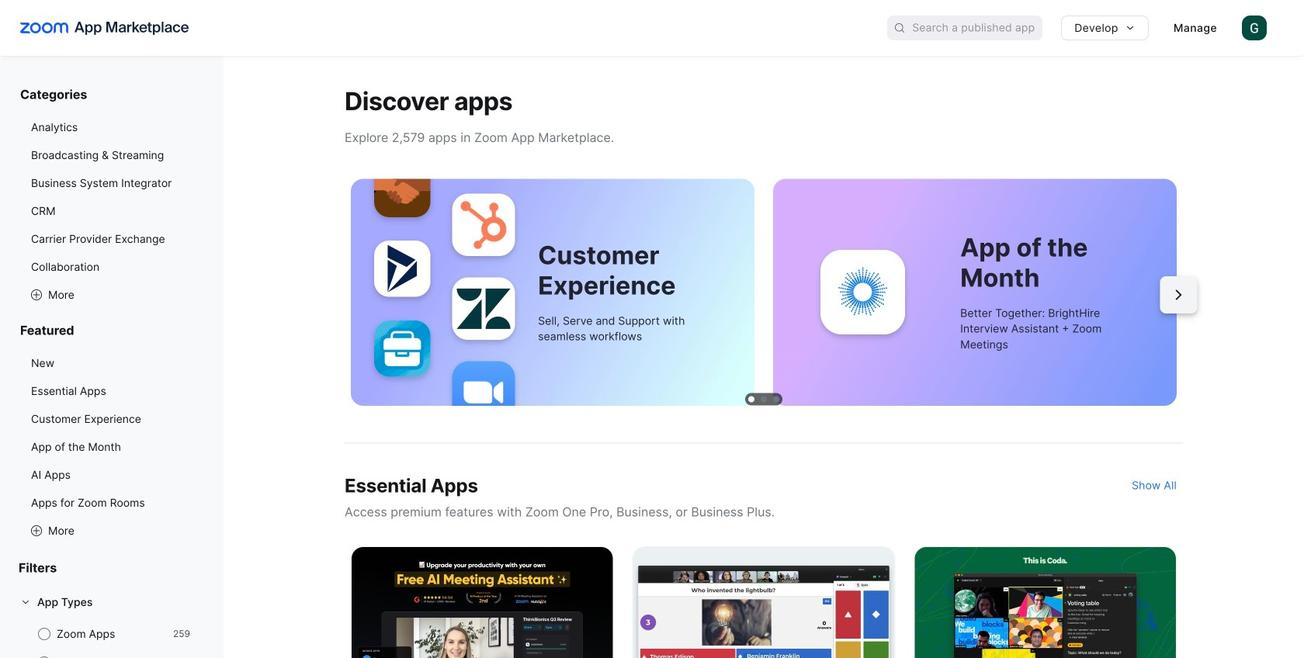 Task type: locate. For each thing, give the bounding box(es) containing it.
banner
[[0, 0, 1305, 56]]



Task type: describe. For each thing, give the bounding box(es) containing it.
search a published app element
[[888, 16, 1043, 40]]

Search text field
[[913, 17, 1043, 39]]



